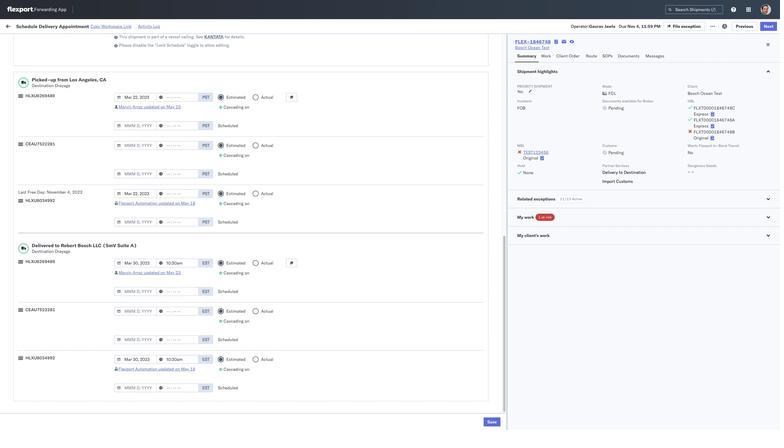Task type: locate. For each thing, give the bounding box(es) containing it.
1 vertical spatial 11:59 pm pdt, nov 4, 2022
[[136, 85, 191, 91]]

customs for first upload customs clearance documents link from the bottom
[[29, 349, 45, 354]]

maeu9408431
[[585, 204, 616, 209], [585, 244, 616, 249]]

confirm delivery for 6:00
[[14, 177, 46, 183]]

import up ready
[[51, 23, 65, 29]]

jan up 11:00 pm pst, feb 2, 2023
[[164, 270, 171, 275]]

1 horizontal spatial numbers
[[607, 48, 622, 53]]

3 ceau7522281, hlxu6269489, hlxu8034992 from the top
[[529, 98, 622, 104]]

11:59 pm pst, feb 16, 2023 for schedule pickup from los angeles, ca
[[136, 389, 193, 394]]

jawla for test123456
[[708, 99, 718, 104]]

to left allow
[[200, 43, 204, 48]]

flex-1911408 button
[[460, 361, 502, 369], [460, 361, 502, 369], [460, 374, 502, 383], [460, 374, 502, 383]]

1 upload from the top
[[14, 59, 27, 64]]

13, up 4:00 pm pst, dec 23, 2022
[[176, 151, 182, 157]]

0 horizontal spatial :
[[43, 37, 45, 42]]

3 -- : -- -- text field from the top
[[156, 190, 199, 199]]

0 vertical spatial 11:59 pm pdt, nov 4, 2022
[[136, 72, 191, 78]]

work left 1
[[525, 215, 535, 220]]

updated up 11:00 pm pst, feb 2, 2023
[[144, 270, 160, 276]]

3 gvcu5265864 from the top
[[529, 244, 559, 249]]

pickup for schedule pickup from los angeles, ca link related to 5th schedule pickup from los angeles, ca button
[[33, 191, 46, 196]]

"lock
[[155, 43, 166, 48]]

scheduled for flexport automation updated on may 18 "button" for picked-up from los angeles, ca
[[218, 220, 238, 225]]

0 vertical spatial 8:30
[[136, 204, 145, 209]]

pending down documents available for broker
[[609, 106, 624, 111]]

schedule pickup from rotterdam, netherlands down robert
[[14, 270, 102, 275]]

1 vertical spatial flexport automation updated on may 18 button
[[119, 367, 195, 372]]

0 horizontal spatial risk
[[131, 23, 138, 29]]

batch
[[747, 23, 759, 29]]

2 arroz from the top
[[133, 270, 143, 276]]

to for destination
[[619, 170, 623, 175]]

delivery for 8:30 pm pst, jan 23, 2023
[[33, 204, 48, 209]]

for left work,
[[58, 37, 62, 42]]

jan down 8:30 pm pst, jan 28, 2023
[[164, 257, 171, 262]]

due nov 4, 11:59 pm
[[619, 24, 661, 29]]

2 clearance from the top
[[46, 125, 66, 130]]

0 horizontal spatial at
[[126, 23, 130, 29]]

2 vertical spatial confirm delivery link
[[14, 335, 46, 341]]

1 vertical spatial schedule pickup from rotterdam, netherlands
[[14, 270, 102, 275]]

at for 1
[[542, 215, 545, 220]]

schedule delivery appointment for 11:59 pm pst, dec 13, 2022
[[14, 151, 74, 156]]

0 vertical spatial work
[[17, 22, 33, 30]]

llc
[[93, 243, 102, 249], [404, 402, 412, 407]]

10 ocean fcl from the top
[[261, 362, 282, 368]]

0 vertical spatial import
[[51, 23, 65, 29]]

1 vertical spatial 11:59 pm pst, dec 13, 2022
[[136, 151, 194, 157]]

client inside button
[[557, 53, 568, 59]]

5:30 pm pst, jan 30, 2023 down 8:30 pm pst, jan 28, 2023
[[136, 257, 190, 262]]

-- : -- -- text field
[[156, 93, 199, 102], [156, 141, 199, 150], [156, 190, 199, 199], [156, 288, 199, 297], [156, 307, 199, 316], [156, 356, 199, 365]]

1 clearance from the top
[[46, 59, 66, 64]]

1 vertical spatial omkar
[[693, 164, 706, 170]]

1 flex-1911408 from the top
[[470, 362, 501, 368]]

schedule pickup from los angeles, ca link for seventh schedule pickup from los angeles, ca button
[[14, 362, 88, 368]]

hlxu8034992
[[593, 72, 622, 77], [593, 85, 622, 91], [593, 98, 622, 104], [593, 112, 622, 117], [25, 198, 55, 204], [25, 356, 55, 361]]

1 1889466 from the top
[[483, 138, 501, 143]]

bosch ocean test
[[515, 45, 550, 50], [318, 72, 352, 78], [374, 72, 408, 78], [318, 138, 352, 143], [374, 138, 408, 143]]

8:30 for schedule pickup from rotterdam, netherlands
[[136, 217, 145, 223]]

shipment down the 'highlights'
[[535, 84, 553, 89]]

vessel
[[169, 34, 180, 40]]

1 horizontal spatial client
[[688, 84, 698, 89]]

2 confirm delivery button from the top
[[14, 296, 46, 302]]

abcdefg78456546 for schedule delivery appointment
[[585, 151, 626, 157]]

1 16, from the top
[[175, 389, 182, 394]]

10:00
[[136, 349, 148, 355]]

marvin arroz updated on may 23 button up 11:00 pm pst, feb 2, 2023
[[119, 270, 181, 276]]

updated
[[144, 104, 160, 110], [158, 201, 174, 206], [144, 270, 160, 276], [158, 367, 174, 372]]

1 vertical spatial marvin arroz updated on may 23
[[119, 270, 181, 276]]

lhuu7894563, for 4:00 pm pst, dec 23, 2022
[[529, 164, 560, 170]]

work button
[[539, 51, 554, 62]]

1 vertical spatial automation
[[135, 367, 157, 372]]

original down test123456 button
[[524, 156, 539, 161]]

1 vertical spatial 23,
[[172, 204, 178, 209]]

767
[[117, 23, 125, 29]]

4 ceau7522281, hlxu6269489, hlxu8034992 from the top
[[529, 112, 622, 117]]

confirm for 11:00 pm pst, feb 2, 2023
[[14, 283, 29, 288]]

1 horizontal spatial shipment
[[535, 84, 553, 89]]

my work left 1
[[518, 215, 535, 220]]

numbers up sops
[[607, 48, 622, 53]]

express up flxt00001846748b
[[694, 124, 709, 129]]

action
[[760, 23, 773, 29]]

pending up partner services
[[609, 150, 624, 156]]

1 : from the left
[[43, 37, 45, 42]]

operator:
[[571, 24, 589, 29]]

arroz for picked-up from los angeles, ca
[[133, 104, 143, 110]]

1 vertical spatial jawla
[[708, 59, 718, 64]]

1 vertical spatial 23
[[176, 270, 181, 276]]

schedule pickup from rotterdam, netherlands link down robert
[[14, 269, 102, 275]]

7 ocean fcl from the top
[[261, 257, 282, 262]]

test
[[542, 45, 550, 50], [344, 72, 352, 78], [400, 72, 408, 78], [714, 91, 722, 96], [344, 138, 352, 143], [400, 138, 408, 143], [726, 204, 734, 209], [726, 230, 734, 236], [339, 296, 347, 302], [396, 296, 403, 302], [350, 402, 358, 407]]

0 horizontal spatial no
[[142, 37, 147, 42]]

message
[[87, 23, 104, 29]]

picked-
[[32, 77, 50, 83]]

my work up filtered by:
[[6, 22, 33, 30]]

los for 3rd schedule pickup from los angeles, ca button from the top
[[57, 111, 63, 117]]

schedule delivery appointment button
[[14, 98, 74, 105], [14, 151, 74, 157], [14, 203, 74, 210], [14, 256, 74, 263], [14, 375, 74, 382], [14, 401, 74, 408]]

activity
[[138, 24, 152, 29]]

2 vertical spatial confirm delivery
[[14, 336, 46, 341]]

0 vertical spatial agent
[[747, 204, 759, 209]]

of
[[160, 34, 164, 40]]

1 lhuu7894563, uetu5238478 from the top
[[529, 151, 591, 157]]

1 vertical spatial ceau7522281
[[25, 308, 55, 313]]

2 omkar from the top
[[693, 164, 706, 170]]

is
[[147, 34, 150, 40]]

los for first schedule pickup from los angeles, ca button from the bottom of the page
[[57, 388, 63, 394]]

0 vertical spatial marvin arroz updated on may 23 button
[[119, 104, 181, 110]]

flex-1889466 for schedule pickup from los angeles, ca
[[470, 138, 501, 143]]

schedule delivery appointment button for 11:59 pm pst, dec 13, 2022
[[14, 151, 74, 157]]

hlxu6269489 down the 'delivered'
[[25, 259, 55, 265]]

23, up 11:59 pm pst, jan 24, 2023
[[172, 217, 178, 223]]

1 marvin arroz updated on may 23 button from the top
[[119, 104, 181, 110]]

shipment for priority
[[535, 84, 553, 89]]

0 vertical spatial pending
[[609, 106, 624, 111]]

3 cascading on from the top
[[224, 201, 250, 207]]

pst,
[[157, 125, 166, 130], [157, 138, 166, 143], [157, 151, 166, 157], [154, 164, 163, 170], [154, 178, 163, 183], [157, 191, 166, 196], [154, 204, 163, 209], [154, 217, 163, 223], [157, 230, 166, 236], [154, 244, 163, 249], [154, 257, 163, 262], [154, 270, 163, 275], [157, 283, 166, 289], [154, 296, 163, 302], [154, 310, 163, 315], [157, 336, 166, 341], [157, 349, 166, 355], [157, 362, 166, 368], [157, 389, 166, 394], [157, 402, 166, 407]]

1 vertical spatial savant
[[707, 164, 720, 170]]

0 horizontal spatial lagerfeld
[[378, 296, 396, 302]]

appointment for 5:30 pm pst, jan 30, 2023
[[49, 257, 74, 262]]

8:30 pm pst, jan 23, 2023
[[136, 204, 190, 209], [136, 217, 190, 223]]

sops button
[[600, 51, 616, 62]]

5:30 up 11:00 pm pst, feb 2, 2023
[[136, 270, 145, 275]]

MMM D, YYYY text field
[[114, 93, 157, 102], [114, 141, 157, 150], [114, 218, 157, 227], [114, 259, 157, 268], [114, 307, 157, 316], [114, 336, 157, 345], [114, 384, 157, 393]]

2 vertical spatial my
[[518, 233, 524, 239]]

2 confirm from the top
[[14, 177, 29, 183]]

gvcu5265864 down exceptions
[[529, 204, 559, 209]]

0 horizontal spatial import
[[51, 23, 65, 29]]

1 vertical spatial work
[[525, 215, 535, 220]]

clearance for fourth upload customs clearance documents link from the bottom of the page
[[46, 125, 66, 130]]

0 vertical spatial express
[[694, 112, 709, 117]]

ceau7522281, down the 'highlights'
[[529, 85, 560, 91]]

marvin
[[119, 104, 132, 110], [119, 270, 132, 276]]

1 vertical spatial schedule pickup from rotterdam, netherlands button
[[14, 269, 102, 276]]

1 pending from the top
[[609, 106, 624, 111]]

4 flex-2130384 from the top
[[470, 323, 501, 328]]

4 flex-2130387 from the top
[[470, 283, 501, 289]]

5 ocean fcl from the top
[[261, 191, 282, 196]]

30,
[[172, 257, 178, 262], [172, 270, 178, 275]]

schedule pickup from rotterdam, netherlands link
[[14, 217, 102, 223], [14, 269, 102, 275]]

confirm delivery button for 11:00 pm pst, feb 6, 2023
[[14, 335, 46, 342]]

savant right dangerous
[[707, 164, 720, 170]]

schedule"
[[167, 43, 186, 48]]

test123456 down the client bosch ocean test incoterm fob
[[585, 112, 611, 117]]

2 8:30 from the top
[[136, 217, 145, 223]]

ocean
[[528, 45, 541, 50], [261, 59, 274, 64], [261, 72, 274, 78], [331, 72, 343, 78], [387, 72, 399, 78], [701, 91, 713, 96], [261, 99, 274, 104], [261, 138, 274, 143], [331, 138, 343, 143], [387, 138, 399, 143], [261, 191, 274, 196], [261, 230, 274, 236], [261, 257, 274, 262], [261, 296, 274, 302], [261, 310, 274, 315], [261, 362, 274, 368], [261, 402, 274, 407]]

confirm delivery for 11:00
[[14, 336, 46, 341]]

1 cascading from the top
[[224, 105, 244, 110]]

customs
[[29, 59, 45, 64], [29, 125, 45, 130], [603, 144, 617, 148], [617, 179, 633, 184], [29, 243, 45, 249], [29, 309, 45, 315], [29, 349, 45, 354]]

customs for second upload customs clearance documents link from the bottom
[[29, 309, 45, 315]]

schedule pickup from rotterdam, netherlands link for 8:30 pm pst, jan 23, 2023
[[14, 217, 102, 223]]

8:30 down 6:00
[[136, 204, 145, 209]]

2 confirm delivery link from the top
[[14, 296, 46, 302]]

8:30 pm pst, jan 23, 2023 down 11:59 pm pst, jan 12, 2023
[[136, 204, 190, 209]]

express for flxt00001846748a
[[694, 124, 709, 129]]

0 vertical spatial at
[[126, 23, 130, 29]]

workitem button
[[4, 47, 127, 53]]

1 30, from the top
[[172, 257, 178, 262]]

clearance for first upload customs clearance documents link from the bottom
[[46, 349, 66, 354]]

jaehyung choi - test origin agent
[[693, 204, 759, 209]]

0 vertical spatial flexport automation updated on may 18 button
[[119, 201, 195, 206]]

4 -- : -- -- text field from the top
[[156, 288, 199, 297]]

lhuu7894563, up none
[[529, 151, 560, 157]]

for left broker
[[638, 99, 642, 103]]

destination inside delivered to robert bosch llc (smv suite a) destination drayage
[[32, 249, 54, 255]]

work down the container numbers at right top
[[542, 53, 551, 59]]

3 5:30 from the top
[[136, 296, 145, 302]]

automation down 11:59 pm pst, jan 12, 2023
[[135, 201, 157, 206]]

risk left activity
[[131, 23, 138, 29]]

client up hbl
[[688, 84, 698, 89]]

0 vertical spatial drayage
[[55, 83, 70, 88]]

8:30
[[136, 204, 145, 209], [136, 217, 145, 223], [136, 244, 145, 249]]

client left order
[[557, 53, 568, 59]]

to down services
[[619, 170, 623, 175]]

marvin for ca
[[119, 104, 132, 110]]

disable
[[133, 43, 147, 48]]

import up "maeu9736123"
[[603, 179, 615, 184]]

angeles, inside button
[[62, 164, 78, 170]]

24,
[[173, 178, 180, 183], [174, 230, 181, 236]]

1889466 for schedule pickup from los angeles, ca
[[483, 138, 501, 143]]

lululemon
[[318, 349, 338, 355]]

2 marvin arroz updated on may 23 from the top
[[119, 270, 181, 276]]

-- : -- -- text field for first mmm d, yyyy text field from the top
[[156, 93, 199, 102]]

dec up 4:00 pm pst, dec 23, 2022
[[167, 151, 175, 157]]

agent for jaehyung choi - test destination agent
[[758, 230, 769, 236]]

1889466 for confirm delivery
[[483, 178, 501, 183]]

flexport automation updated on may 18 down 11:59 pm pst, jan 12, 2023
[[119, 201, 195, 206]]

1 vertical spatial 1988285
[[483, 402, 501, 407]]

pickup for schedule pickup from los angeles, ca link related to 7th schedule pickup from los angeles, ca button from the bottom
[[33, 85, 46, 90]]

shipment up disable at the left
[[128, 34, 146, 40]]

test
[[356, 349, 366, 355]]

dec up 6:00 am pst, dec 24, 2022
[[164, 164, 172, 170]]

0 vertical spatial savant
[[707, 85, 720, 91]]

6 schedule delivery appointment from the top
[[14, 402, 74, 407]]

from
[[47, 72, 55, 77], [57, 77, 68, 83], [47, 85, 55, 90], [47, 111, 55, 117], [47, 138, 55, 143], [44, 164, 53, 170], [47, 191, 55, 196], [47, 217, 55, 222], [47, 230, 55, 236], [47, 270, 55, 275], [44, 283, 53, 288], [44, 323, 53, 328], [47, 362, 55, 368], [47, 388, 55, 394], [47, 415, 55, 420]]

schedule pickup from rotterdam, netherlands button down "november"
[[14, 217, 102, 223]]

related exceptions
[[518, 197, 556, 202]]

my left the client's
[[518, 233, 524, 239]]

work up by:
[[17, 22, 33, 30]]

1 vertical spatial gvcu5265864
[[529, 217, 559, 223]]

pending
[[609, 106, 624, 111], [609, 150, 624, 156]]

1 vertical spatial my work
[[518, 215, 535, 220]]

4 mmm d, yyyy text field from the top
[[114, 288, 157, 297]]

confirm inside button
[[14, 164, 29, 170]]

2 ceau7522281, hlxu6269489, hlxu8034992 from the top
[[529, 85, 622, 91]]

2 flexport automation updated on may 18 from the top
[[119, 367, 195, 372]]

1 vertical spatial marvin arroz updated on may 23 button
[[119, 270, 181, 276]]

omkar savant for test123456
[[693, 85, 720, 91]]

6 actual from the top
[[261, 357, 274, 363]]

flexport automation updated on may 18 button down 10:00 pm pst, feb 9, 2023
[[119, 367, 195, 372]]

1 horizontal spatial :
[[139, 37, 140, 42]]

due
[[619, 24, 627, 29]]

dec down "11:00 pm pst, nov 8, 2022"
[[167, 138, 175, 143]]

usa
[[339, 349, 347, 355]]

los inside button
[[54, 164, 61, 170]]

2 flex-1911408 from the top
[[470, 376, 501, 381]]

0 vertical spatial schedule pickup from rotterdam, netherlands link
[[14, 217, 102, 223]]

30, down 28,
[[172, 257, 178, 262]]

-- : -- -- text field for seventh mmm d, yyyy text field from the top of the page
[[156, 384, 199, 393]]

3 8:30 from the top
[[136, 244, 145, 249]]

dangerous
[[688, 164, 706, 168]]

23, down 12,
[[172, 204, 178, 209]]

omkar savant up hbl
[[693, 85, 720, 91]]

4 -- : -- -- text field from the top
[[156, 259, 199, 268]]

ocean fcl for eighth schedule pickup from los angeles, ca button from the bottom of the page
[[261, 72, 282, 78]]

0 vertical spatial to
[[200, 43, 204, 48]]

0 vertical spatial --
[[374, 59, 379, 64]]

from for schedule pickup from los angeles, ca link associated with seventh schedule pickup from los angeles, ca button
[[47, 362, 55, 368]]

1 vertical spatial 1911408
[[483, 376, 501, 381]]

airport
[[106, 415, 119, 420]]

3 schedule pickup from los angeles, ca from the top
[[14, 111, 88, 117]]

confirm delivery button for 5:30 am pst, feb 3, 2023
[[14, 296, 46, 302]]

23 up 8,
[[176, 104, 181, 110]]

1 omkar savant from the top
[[693, 85, 720, 91]]

1 schedule pickup from rotterdam, netherlands button from the top
[[14, 217, 102, 223]]

4 confirm from the top
[[14, 296, 29, 302]]

-- : -- -- text field
[[156, 121, 199, 130], [156, 170, 199, 179], [156, 218, 199, 227], [156, 259, 199, 268], [156, 336, 199, 345], [156, 384, 199, 393]]

schedule pickup from los angeles, ca for schedule pickup from los angeles, ca link related to 5th schedule pickup from los angeles, ca button
[[14, 191, 88, 196]]

3 2130387 from the top
[[483, 244, 501, 249]]

3 flex-1889466 from the top
[[470, 164, 501, 170]]

dec for confirm pickup from los angeles, ca
[[164, 164, 172, 170]]

2130387
[[483, 204, 501, 209], [483, 217, 501, 223], [483, 244, 501, 249], [483, 283, 501, 289], [483, 296, 501, 302]]

omkar left goods
[[693, 164, 706, 170]]

rotterdam,
[[57, 217, 78, 222], [57, 270, 78, 275], [54, 283, 75, 288], [54, 323, 75, 328]]

11:00 pm pst, feb 6, 2023
[[136, 336, 191, 341]]

marvin arroz updated on may 23
[[119, 104, 181, 110], [119, 270, 181, 276]]

1 vertical spatial shipment
[[535, 84, 553, 89]]

otter
[[318, 402, 327, 407], [374, 402, 384, 407]]

estimated for marvin arroz updated on may 23 button associated with picked-up from los angeles, ca
[[226, 95, 246, 100]]

1 vertical spatial am
[[146, 178, 153, 183]]

1 horizontal spatial for
[[225, 34, 230, 40]]

5:30 for confirm delivery
[[136, 296, 145, 302]]

24, up 28,
[[174, 230, 181, 236]]

2 vertical spatial to
[[55, 243, 60, 249]]

actual for marvin arroz updated on may 23 button associated with picked-up from los angeles, ca
[[261, 95, 274, 100]]

pickup for eighth schedule pickup from los angeles, ca button from the bottom of the page schedule pickup from los angeles, ca link
[[33, 72, 46, 77]]

1660288
[[483, 59, 501, 64]]

0 horizontal spatial otter
[[318, 402, 327, 407]]

1 vertical spatial flex-1988285
[[470, 402, 501, 407]]

west
[[392, 230, 402, 236]]

client
[[557, 53, 568, 59], [688, 84, 698, 89]]

drayage inside delivered to robert bosch llc (smv suite a) destination drayage
[[55, 249, 70, 255]]

vandelay
[[318, 230, 335, 236], [374, 230, 391, 236]]

confirm
[[14, 164, 29, 170], [14, 177, 29, 183], [14, 283, 29, 288], [14, 296, 29, 302], [14, 323, 29, 328], [14, 336, 29, 341]]

automation down 10:00
[[135, 367, 157, 372]]

cascading on for marvin arroz updated on may 23 button related to delivered to robert bosch llc (smv suite a)
[[224, 271, 250, 276]]

-- right test
[[374, 349, 379, 355]]

jan up 11:59 pm pst, jan 24, 2023
[[164, 217, 171, 223]]

est for fifth mmm d, yyyy text box from the top
[[202, 357, 210, 363]]

2 vertical spatial confirm delivery button
[[14, 335, 46, 342]]

on
[[154, 23, 158, 29], [161, 104, 165, 110], [245, 105, 250, 110], [245, 153, 250, 158], [175, 201, 180, 206], [245, 201, 250, 207], [161, 270, 165, 276], [245, 271, 250, 276], [245, 319, 250, 324], [175, 367, 180, 372], [245, 367, 250, 373]]

6 scheduled from the top
[[218, 386, 238, 391]]

3 clearance from the top
[[46, 243, 66, 249]]

import for import customs
[[603, 179, 615, 184]]

1 vertical spatial 30,
[[172, 270, 178, 275]]

11:59 pm pst, dec 13, 2022 up 4:00 pm pst, dec 23, 2022
[[136, 151, 194, 157]]

2 vandelay from the left
[[374, 230, 391, 236]]

flexport automation updated on may 18 for delivered to robert bosch llc (smv suite a)
[[119, 367, 195, 372]]

gaurav jawla for test123456
[[693, 99, 718, 104]]

1 gvcu5265864 from the top
[[529, 204, 559, 209]]

3 2130384 from the top
[[483, 310, 501, 315]]

drayage down up
[[55, 83, 70, 88]]

10 resize handle column header from the left
[[739, 46, 747, 431]]

1 vertical spatial gaurav
[[693, 59, 707, 64]]

0 vertical spatial maeu9408431
[[585, 204, 616, 209]]

clearance
[[46, 59, 66, 64], [46, 125, 66, 130], [46, 243, 66, 249], [46, 309, 66, 315], [46, 349, 66, 354]]

savant for abcdefg78456546
[[707, 164, 720, 170]]

flexport
[[318, 59, 333, 64], [699, 144, 713, 148], [119, 201, 134, 206], [119, 367, 134, 372]]

0 horizontal spatial llc
[[93, 243, 102, 249]]

feb
[[167, 283, 174, 289], [164, 296, 172, 302], [164, 310, 172, 315], [167, 336, 174, 341], [167, 349, 174, 355], [167, 362, 174, 368], [167, 389, 174, 394], [167, 402, 174, 407]]

0 vertical spatial omkar
[[693, 85, 706, 91]]

ceau7522281 for delivered
[[25, 308, 55, 313]]

2 gvcu5265864 from the top
[[529, 217, 559, 223]]

1 vertical spatial my
[[518, 215, 524, 220]]

at right 767
[[126, 23, 130, 29]]

1 express from the top
[[694, 112, 709, 117]]

1 vertical spatial 18
[[190, 367, 195, 372]]

24, up 12,
[[173, 178, 180, 183]]

6 schedule pickup from los angeles, ca from the top
[[14, 230, 88, 236]]

lhuu7894563, down test123456 button
[[529, 164, 560, 170]]

1 omkar from the top
[[693, 85, 706, 91]]

import work
[[51, 23, 76, 29]]

express up flxt00001846748a
[[694, 112, 709, 117]]

no left is
[[142, 37, 147, 42]]

2 16, from the top
[[175, 402, 182, 407]]

1 vertical spatial choi
[[712, 230, 721, 236]]

schedule pickup from rotterdam, netherlands button down robert
[[14, 269, 102, 276]]

1 vertical spatial flexport automation updated on may 18
[[119, 367, 195, 372]]

-- right consignee
[[374, 59, 379, 64]]

0 horizontal spatial shipment
[[128, 34, 146, 40]]

est for 4th mmm d, yyyy text box from the top
[[202, 289, 210, 295]]

2 marvin from the top
[[119, 270, 132, 276]]

1 vertical spatial flex-1911408
[[470, 376, 501, 381]]

: up disable at the left
[[139, 37, 140, 42]]

1 uetu5238478 from the top
[[561, 151, 591, 157]]

2023 for schedule pickup from los angeles, ca link associated with seventh schedule pickup from los angeles, ca button
[[183, 362, 193, 368]]

flexport automation updated on may 18 button
[[119, 201, 195, 206], [119, 367, 195, 372]]

gaurav for ceau7522281, hlxu6269489, hlxu8034992
[[693, 99, 707, 104]]

1 hlxu6269489 from the top
[[25, 93, 55, 99]]

choi down jaehyung choi - test origin agent in the top of the page
[[712, 230, 721, 236]]

rotterdam, for 8:30 pm pst, jan 23, 2023
[[57, 217, 78, 222]]

ca inside button
[[80, 164, 85, 170]]

1 vertical spatial at
[[542, 215, 545, 220]]

schedule pickup from rotterdam, netherlands for 8:30
[[14, 217, 102, 222]]

angeles, for schedule pickup from los angeles, ca link associated with seventh schedule pickup from los angeles, ca button
[[64, 362, 81, 368]]

up
[[50, 77, 56, 83]]

3 flex-2130387 from the top
[[470, 244, 501, 249]]

save button
[[484, 418, 501, 427]]

consignee
[[347, 59, 367, 64]]

may up 11:00 pm pst, feb 2, 2023
[[167, 270, 175, 276]]

hlxu6269489 down picked- in the top of the page
[[25, 93, 55, 99]]

0 vertical spatial automation
[[135, 201, 157, 206]]

1662119
[[483, 230, 501, 236]]

7 schedule pickup from los angeles, ca link from the top
[[14, 362, 88, 368]]

4 schedule pickup from los angeles, ca link from the top
[[14, 137, 88, 143]]

1 vertical spatial hlxu6269489
[[25, 259, 55, 265]]

2 horizontal spatial work
[[540, 233, 550, 239]]

destination down picked- in the top of the page
[[32, 83, 54, 88]]

0 vertical spatial confirm delivery button
[[14, 177, 46, 184]]

2 vertical spatial upload customs clearance documents button
[[14, 349, 88, 355]]

at right 1
[[542, 215, 545, 220]]

1 vandelay from the left
[[318, 230, 335, 236]]

-- : -- -- text field for fifth mmm d, yyyy text field from the top of the page
[[156, 307, 199, 316]]

confirm delivery for 5:30
[[14, 296, 46, 302]]

-- : -- -- text field for 4th mmm d, yyyy text field from the top of the page
[[156, 259, 199, 268]]

gvcu5265864 down abcd1234560
[[529, 244, 559, 249]]

order
[[569, 53, 580, 59]]

savant up 'flxt00001846748c'
[[707, 85, 720, 91]]

-- for flexport demo consignee
[[374, 59, 379, 64]]

0 vertical spatial 8:30 pm pst, jan 23, 2023
[[136, 204, 190, 209]]

the
[[148, 43, 154, 48]]

1 vertical spatial lhuu7894563, uetu5238478
[[529, 164, 591, 170]]

angeles, for schedule pickup from los angeles, ca link related to 5th schedule pickup from los angeles, ca button
[[64, 191, 81, 196]]

1 ceau7522281 from the top
[[25, 142, 55, 147]]

2 flex-2130387 from the top
[[470, 217, 501, 223]]

1 vertical spatial pending
[[609, 150, 624, 156]]

1 marvin arroz updated on may 23 from the top
[[119, 104, 181, 110]]

4 cascading on from the top
[[224, 271, 250, 276]]

schedule pickup from rotterdam, netherlands link down "november"
[[14, 217, 102, 223]]

angeles, for schedule pickup from los angeles, ca link corresponding to sixth schedule pickup from los angeles, ca button from the top of the page
[[64, 230, 81, 236]]

2 confirm pickup from rotterdam, netherlands link from the top
[[14, 322, 100, 328]]

2 express from the top
[[694, 124, 709, 129]]

account
[[348, 296, 364, 302], [405, 296, 420, 302], [359, 402, 375, 407]]

resize handle column header
[[125, 46, 133, 431], [221, 46, 228, 431], [251, 46, 258, 431], [307, 46, 315, 431], [364, 46, 371, 431], [450, 46, 457, 431], [519, 46, 526, 431], [575, 46, 582, 431], [683, 46, 690, 431], [739, 46, 747, 431], [765, 46, 772, 431]]

1 vertical spatial omkar savant
[[693, 164, 720, 170]]

1 vertical spatial work
[[542, 53, 551, 59]]

gvcu5265864 for schedule pickup from rotterdam, netherlands
[[529, 217, 559, 223]]

documents for fourth upload customs clearance documents link from the bottom of the page
[[67, 125, 88, 130]]

ca for fifth schedule pickup from los angeles, ca button from the bottom of the page
[[82, 138, 88, 143]]

jaehyung for jaehyung choi - test destination agent
[[693, 230, 711, 236]]

1 -- : -- -- text field from the top
[[156, 121, 199, 130]]

2 scheduled from the top
[[218, 172, 238, 177]]

0 vertical spatial 1911408
[[483, 362, 501, 368]]

5 schedule pickup from los angeles, ca link from the top
[[14, 190, 88, 196]]

savant
[[707, 85, 720, 91], [707, 164, 720, 170]]

snoozed
[[125, 37, 139, 42]]

8 schedule pickup from los angeles, ca from the top
[[14, 388, 88, 394]]

for up editing.
[[225, 34, 230, 40]]

1 vertical spatial risk
[[546, 215, 552, 220]]

at
[[126, 23, 130, 29], [542, 215, 545, 220]]

client inside the client bosch ocean test incoterm fob
[[688, 84, 698, 89]]

8:30 right "suite"
[[136, 244, 145, 249]]

11:59 pm pst, dec 13, 2022 for schedule pickup from los angeles, ca
[[136, 138, 194, 143]]

1 numbers from the left
[[546, 48, 561, 53]]

msdu7304509
[[529, 191, 560, 196]]

1 schedule pickup from los angeles, ca from the top
[[14, 72, 88, 77]]

2 11:00 from the top
[[136, 283, 148, 289]]

6 confirm from the top
[[14, 336, 29, 341]]

appointment for 11:59 pm pdt, nov 4, 2022
[[49, 98, 74, 104]]

otter left products on the left bottom
[[318, 402, 327, 407]]

schedule delivery appointment link for 5:30 pm pst, jan 30, 2023
[[14, 256, 74, 262]]

confirm delivery button
[[14, 177, 46, 184], [14, 296, 46, 302], [14, 335, 46, 342]]

1 vertical spatial original
[[524, 156, 539, 161]]

otter left products, at the bottom of page
[[374, 402, 384, 407]]

1 vertical spatial confirm pickup from rotterdam, netherlands
[[14, 323, 100, 328]]

ca
[[82, 72, 88, 77], [100, 77, 106, 83], [82, 85, 88, 90], [82, 111, 88, 117], [82, 138, 88, 143], [80, 164, 85, 170], [82, 191, 88, 196], [82, 230, 88, 236], [82, 362, 88, 368], [82, 388, 88, 394]]

pickup for schedule pickup from los angeles, ca link for fifth schedule pickup from los angeles, ca button from the bottom of the page
[[33, 138, 46, 143]]

flex-1889466 for schedule delivery appointment
[[470, 151, 501, 157]]

1 vertical spatial client
[[688, 84, 698, 89]]

0 vertical spatial jawla
[[605, 24, 616, 29]]

this
[[119, 34, 127, 40]]

from for confirm pickup from los angeles, ca link
[[44, 164, 53, 170]]

schedule pickup from los angeles, ca for schedule pickup from los angeles, ca link associated with seventh schedule pickup from los angeles, ca button
[[14, 362, 88, 368]]

0 vertical spatial risk
[[131, 23, 138, 29]]

1 2130384 from the top
[[483, 257, 501, 262]]

1 vertical spatial uetu5238478
[[561, 164, 591, 170]]

2 2130384 from the top
[[483, 270, 501, 275]]

omkar savant down wants flexport in-bond transit no
[[693, 164, 720, 170]]

1 horizontal spatial original
[[694, 136, 709, 141]]

scheduled
[[218, 123, 238, 129], [218, 172, 238, 177], [218, 220, 238, 225], [218, 289, 238, 295], [218, 338, 238, 343], [218, 386, 238, 391]]

ocean inside the client bosch ocean test incoterm fob
[[701, 91, 713, 96]]

2023
[[182, 191, 192, 196], [179, 204, 190, 209], [179, 217, 190, 223], [182, 230, 192, 236], [179, 244, 190, 249], [179, 257, 190, 262], [179, 270, 190, 275], [180, 283, 191, 289], [178, 296, 188, 302], [177, 310, 188, 315], [180, 336, 191, 341], [180, 349, 191, 355], [183, 362, 193, 368], [183, 389, 193, 394], [183, 402, 193, 407]]

0 vertical spatial am
[[149, 59, 156, 64]]

5 schedule pickup from los angeles, ca from the top
[[14, 191, 88, 196]]

dec up 11:59 pm pst, jan 12, 2023
[[164, 178, 172, 183]]

1 horizontal spatial lagerfeld
[[434, 296, 452, 302]]

no down wants
[[688, 150, 694, 156]]

confirm pickup from rotterdam, netherlands button
[[14, 283, 100, 289], [14, 322, 100, 329]]

to inside delivered to robert bosch llc (smv suite a) destination drayage
[[55, 243, 60, 249]]

confirm pickup from los angeles, ca
[[14, 164, 85, 170]]

ceau7522281, down incoterm
[[529, 112, 560, 117]]

1 choi from the top
[[712, 204, 721, 209]]

2023 for schedule delivery appointment link corresponding to 5:30 pm pst, jan 30, 2023
[[179, 257, 190, 262]]

0 vertical spatial omkar savant
[[693, 85, 720, 91]]

2 lhuu7894563, uetu5238478 from the top
[[529, 164, 591, 170]]

1 horizontal spatial llc
[[404, 402, 412, 407]]

express for flxt00001846748c
[[694, 112, 709, 117]]

1 vertical spatial drayage
[[55, 249, 70, 255]]

Search Shipments (/) text field
[[666, 5, 724, 14]]

2 schedule pickup from los angeles, ca from the top
[[14, 85, 88, 90]]

0 vertical spatial arroz
[[133, 104, 143, 110]]

jan left 12,
[[167, 191, 173, 196]]

23 up the 2,
[[176, 270, 181, 276]]

4 schedule pickup from los angeles, ca from the top
[[14, 138, 88, 143]]

import
[[51, 23, 65, 29], [603, 179, 615, 184]]

flexport automation updated on may 18
[[119, 201, 195, 206], [119, 367, 195, 372]]

1 vertical spatial schedule pickup from rotterdam, netherlands link
[[14, 269, 102, 275]]

cascading on for marvin arroz updated on may 23 button associated with picked-up from los angeles, ca
[[224, 105, 250, 110]]

schedule pickup from los angeles, ca link for sixth schedule pickup from los angeles, ca button from the top of the page
[[14, 230, 88, 236]]

est for 2nd mmm d, yyyy text field from the bottom
[[202, 338, 210, 343]]

1989365
[[483, 349, 501, 355]]

jan
[[167, 191, 173, 196], [164, 204, 171, 209], [164, 217, 171, 223], [167, 230, 173, 236], [164, 244, 171, 249], [164, 257, 171, 262], [164, 270, 171, 275]]

work up 'status : ready for work, blocked, in progress'
[[66, 23, 76, 29]]

1 vertical spatial 11:59 pm pst, feb 16, 2023
[[136, 402, 193, 407]]

am up 5:30 pm pst, feb 4, 2023
[[146, 296, 153, 302]]

2023 for 5:30 am pst, feb 3, 2023 confirm delivery link
[[178, 296, 188, 302]]

2022 for confirm pickup from los angeles, ca button
[[181, 164, 191, 170]]

2 schedule pickup from rotterdam, netherlands link from the top
[[14, 269, 102, 275]]

schedule pickup from los angeles, ca link for eighth schedule pickup from los angeles, ca button from the bottom of the page
[[14, 72, 88, 78]]

marvin arroz updated on may 23 for delivered to robert bosch llc (smv suite a)
[[119, 270, 181, 276]]

0 vertical spatial confirm pickup from rotterdam, netherlands button
[[14, 283, 100, 289]]

0 vertical spatial gvcu5265864
[[529, 204, 559, 209]]

schedule delivery appointment button for 5:30 pm pst, jan 30, 2023
[[14, 256, 74, 263]]

original up wants
[[694, 136, 709, 141]]

no inside wants flexport in-bond transit no
[[688, 150, 694, 156]]

5:30 pm pst, jan 30, 2023 up 11:00 pm pst, feb 2, 2023
[[136, 270, 190, 275]]

1889466
[[483, 138, 501, 143], [483, 151, 501, 157], [483, 164, 501, 170], [483, 178, 501, 183]]

3 confirm delivery button from the top
[[14, 335, 46, 342]]

angeles, for schedule pickup from los angeles, ca link related to 7th schedule pickup from los angeles, ca button from the bottom
[[64, 85, 81, 90]]

0 vertical spatial 11:59 pm pst, dec 13, 2022
[[136, 138, 194, 143]]

MMM D, YYYY text field
[[114, 121, 157, 130], [114, 170, 157, 179], [114, 190, 157, 199], [114, 288, 157, 297], [114, 356, 157, 365]]

ceau7522281, down priority shipment
[[529, 98, 560, 104]]

1 flex-2130384 from the top
[[470, 257, 501, 262]]

0 vertical spatial hlxu6269489
[[25, 93, 55, 99]]

confirm delivery button for 6:00 am pst, dec 24, 2022
[[14, 177, 46, 184]]

2 -- from the top
[[374, 349, 379, 355]]

may up "11:00 pm pst, nov 8, 2022"
[[167, 104, 175, 110]]

2 hlxu6269489, from the top
[[561, 85, 592, 91]]

2 pst from the top
[[202, 123, 210, 129]]

5 upload customs clearance documents link from the top
[[14, 349, 88, 355]]

1 lhuu7894563, from the top
[[529, 151, 560, 157]]

1 horizontal spatial integration
[[374, 296, 394, 302]]

5 clearance from the top
[[46, 349, 66, 354]]

2023 for schedule pickup from los angeles, ca link for first schedule pickup from los angeles, ca button from the bottom of the page
[[183, 389, 193, 394]]

9,
[[175, 349, 179, 355]]



Task type: vqa. For each thing, say whether or not it's contained in the screenshot.
the bottommost (42785)
no



Task type: describe. For each thing, give the bounding box(es) containing it.
updated down 11:59 pm pst, jan 12, 2023
[[158, 201, 174, 206]]

5 estimated from the top
[[226, 309, 246, 315]]

0 horizontal spatial my work
[[6, 22, 33, 30]]

6 schedule pickup from los angeles, ca button from the top
[[14, 230, 88, 236]]

flexport automation updated on may 18 button for delivered to robert bosch llc (smv suite a)
[[119, 367, 195, 372]]

ca for 7th schedule pickup from los angeles, ca button from the bottom
[[82, 85, 88, 90]]

flex-2130387 for confirm pickup from rotterdam, netherlands
[[470, 283, 501, 289]]

5 mmm d, yyyy text field from the top
[[114, 356, 157, 365]]

5 actual from the top
[[261, 309, 274, 315]]

5 pst from the top
[[202, 191, 210, 197]]

0 vertical spatial my
[[6, 22, 16, 30]]

destination down the origin
[[735, 230, 757, 236]]

6 cascading from the top
[[224, 367, 244, 373]]

7 resize handle column header from the left
[[519, 46, 526, 431]]

3 resize handle column header from the left
[[251, 46, 258, 431]]

3 schedule pickup from los angeles, ca button from the top
[[14, 111, 88, 118]]

169 on track
[[145, 23, 169, 29]]

5 cascading from the top
[[224, 319, 244, 324]]

ca inside picked-up from los angeles, ca destination drayage
[[100, 77, 106, 83]]

transit
[[729, 144, 740, 148]]

forwarding app
[[34, 7, 66, 12]]

9 ocean fcl from the top
[[261, 310, 282, 315]]

documents available for broker
[[603, 99, 654, 103]]

6:00 am pst, dec 24, 2022
[[136, 178, 191, 183]]

2 integration from the left
[[374, 296, 394, 302]]

last
[[18, 190, 26, 195]]

1 flex-1988285 from the top
[[470, 389, 501, 394]]

snoozed : no
[[125, 37, 147, 42]]

jan left 28,
[[164, 244, 171, 249]]

2 mmm d, yyyy text field from the top
[[114, 141, 157, 150]]

pickup for schedule pickup from los angeles, ca link for first schedule pickup from los angeles, ca button from the bottom of the page
[[33, 388, 46, 394]]

import work button
[[51, 23, 76, 29]]

services
[[616, 164, 630, 168]]

pending for customs
[[609, 150, 624, 156]]

1889466 for confirm pickup from los angeles, ca
[[483, 164, 501, 170]]

schedule pickup from los angeles, ca for schedule pickup from los angeles, ca link related to 7th schedule pickup from los angeles, ca button from the bottom
[[14, 85, 88, 90]]

flex-1989365
[[470, 349, 501, 355]]

messages
[[646, 53, 665, 59]]

marvin arroz updated on may 23 for picked-up from los angeles, ca
[[119, 104, 181, 110]]

5 upload customs clearance documents from the top
[[14, 349, 88, 354]]

3 cascading from the top
[[224, 201, 244, 207]]

8 ocean fcl from the top
[[261, 296, 282, 302]]

8,
[[176, 125, 179, 130]]

bosch inside delivered to robert bosch llc (smv suite a) destination drayage
[[78, 243, 92, 249]]

2 cascading on from the top
[[224, 153, 250, 158]]

mbl/mawb
[[585, 48, 606, 53]]

5 confirm from the top
[[14, 323, 29, 328]]

test123456 button
[[524, 150, 549, 155]]

abcdefg78456546 for confirm delivery
[[585, 178, 626, 183]]

lhuu7894563, for 11:59 pm pst, dec 13, 2022
[[529, 151, 560, 157]]

delivery for 5:30 pm pst, jan 30, 2023
[[33, 257, 48, 262]]

upload customs clearance documents button for 11:00 pm pst, nov 8, 2022
[[14, 124, 88, 131]]

actual for flexport automation updated on may 18 "button" for delivered to robert bosch llc (smv suite a)
[[261, 357, 274, 363]]

day:
[[37, 190, 46, 195]]

previous button
[[732, 22, 758, 31]]

2 cascading from the top
[[224, 153, 244, 158]]

16, for schedule pickup from los angeles, ca
[[175, 389, 182, 394]]

client for bosch
[[688, 84, 698, 89]]

aug
[[167, 59, 175, 64]]

2 upload customs clearance documents link from the top
[[14, 124, 88, 130]]

drayage inside picked-up from los angeles, ca destination drayage
[[55, 83, 70, 88]]

llc inside delivered to robert bosch llc (smv suite a) destination drayage
[[93, 243, 102, 249]]

from for schedule pickup from los angeles, ca link for first schedule pickup from los angeles, ca button from the bottom of the page
[[47, 388, 55, 394]]

2 integration test account - karl lagerfeld from the left
[[374, 296, 452, 302]]

ocean fcl for sixth schedule pickup from los angeles, ca button from the top of the page
[[261, 230, 282, 236]]

6 pst from the top
[[202, 220, 210, 225]]

3 pst from the top
[[202, 143, 210, 148]]

from for eighth schedule pickup from los angeles, ca button from the bottom of the page schedule pickup from los angeles, ca link
[[47, 72, 55, 77]]

3 mmm d, yyyy text field from the top
[[114, 218, 157, 227]]

kantata
[[204, 34, 224, 40]]

24, for 2023
[[174, 230, 181, 236]]

from inside picked-up from los angeles, ca destination drayage
[[57, 77, 68, 83]]

7 mmm d, yyyy text field from the top
[[114, 384, 157, 393]]

cascading on for flexport automation updated on may 18 "button" for delivered to robert bosch llc (smv suite a)
[[224, 367, 250, 373]]

Search Work text field
[[579, 21, 644, 30]]

numbers for container numbers
[[546, 48, 561, 53]]

2 resize handle column header from the left
[[221, 46, 228, 431]]

wants
[[688, 144, 698, 148]]

highlights
[[538, 69, 558, 74]]

documents inside documents button
[[618, 53, 640, 59]]

from for schedule pickup from los angeles, ca link for fifth schedule pickup from los angeles, ca button from the bottom of the page
[[47, 138, 55, 143]]

0 vertical spatial no
[[142, 37, 147, 42]]

otter products - test account
[[318, 402, 375, 407]]

4 pst from the top
[[202, 172, 210, 177]]

schedule delivery appointment copy workspace link
[[16, 23, 132, 29]]

1
[[539, 215, 541, 220]]

route
[[586, 53, 597, 59]]

1 lagerfeld from the left
[[378, 296, 396, 302]]

destination inside picked-up from los angeles, ca destination drayage
[[32, 83, 54, 88]]

ocean fcl for schedule delivery appointment button for 11:59 pm pdt, nov 4, 2022
[[261, 99, 282, 104]]

angeles
[[64, 415, 80, 420]]

los for sixth schedule pickup from los angeles, ca button from the top of the page
[[57, 230, 63, 236]]

goods
[[707, 164, 717, 168]]

flexport. image
[[7, 7, 34, 13]]

pdt, for eighth schedule pickup from los angeles, ca button from the bottom of the page
[[157, 72, 166, 78]]

dangerous goods - -
[[688, 164, 717, 175]]

partner
[[603, 164, 615, 168]]

5:30 pm pst, feb 4, 2023
[[136, 310, 188, 315]]

4 ceau7522281, from the top
[[529, 112, 560, 117]]

work inside button
[[542, 53, 551, 59]]

log
[[153, 24, 160, 29]]

11/13
[[560, 197, 571, 202]]

clearance for 3rd upload customs clearance documents link from the bottom of the page
[[46, 243, 66, 249]]

schedule pickup from los angeles, ca link for 7th schedule pickup from los angeles, ca button from the bottom
[[14, 85, 88, 91]]

5 mmm d, yyyy text field from the top
[[114, 307, 157, 316]]

updated up "11:00 pm pst, nov 8, 2022"
[[144, 104, 160, 110]]

1 integration test account - karl lagerfeld from the left
[[318, 296, 396, 302]]

2022 for 11:00 pm pst, nov 8, 2022's upload customs clearance documents button
[[181, 125, 191, 130]]

2 schedule pickup from los angeles, ca button from the top
[[14, 85, 88, 91]]

1 resize handle column header from the left
[[125, 46, 133, 431]]

3 upload customs clearance documents link from the top
[[14, 243, 88, 249]]

message (0)
[[87, 23, 112, 29]]

8 schedule pickup from los angeles, ca button from the top
[[14, 388, 88, 395]]

from for schedule pickup from los angeles, ca link related to 5th schedule pickup from los angeles, ca button
[[47, 191, 55, 196]]

related
[[518, 197, 533, 202]]

upload for fourth upload customs clearance documents link from the bottom of the page
[[14, 125, 27, 130]]

a
[[165, 34, 167, 40]]

3 flex-2130384 from the top
[[470, 310, 501, 315]]

0 vertical spatial gaurav
[[589, 24, 604, 29]]

schedule delivery appointment button for 8:30 pm pst, jan 23, 2023
[[14, 203, 74, 210]]

ca for sixth schedule pickup from los angeles, ca button from the top of the page
[[82, 230, 88, 236]]

hold
[[518, 164, 525, 168]]

shipment highlights
[[518, 69, 558, 74]]

30, for schedule pickup from rotterdam, netherlands
[[172, 270, 178, 275]]

upload for first upload customs clearance documents link from the top of the page
[[14, 59, 27, 64]]

may down 11:59 pm pst, jan 12, 2023
[[181, 201, 189, 206]]

client order button
[[554, 51, 584, 62]]

test inside the client bosch ocean test incoterm fob
[[714, 91, 722, 96]]

1 karl from the left
[[369, 296, 377, 302]]

from for 3rd schedule pickup from los angeles, ca button from the top schedule pickup from los angeles, ca link
[[47, 111, 55, 117]]

scheduled for flexport automation updated on may 18 "button" for delivered to robert bosch llc (smv suite a)
[[218, 386, 238, 391]]

5 schedule pickup from los angeles, ca button from the top
[[14, 190, 88, 197]]

2130387 for confirm delivery
[[483, 296, 501, 302]]

schedule delivery appointment for 8:30 pm pst, jan 23, 2023
[[14, 204, 74, 209]]

delivered to robert bosch llc (smv suite a) destination drayage
[[32, 243, 137, 255]]

4 upload customs clearance documents link from the top
[[14, 309, 88, 315]]

5:30 for schedule pickup from rotterdam, netherlands
[[136, 270, 145, 275]]

los inside picked-up from los angeles, ca destination drayage
[[69, 77, 77, 83]]

lululemon usa inc. test
[[318, 349, 366, 355]]

11:00 for 11:00 pm pst, nov 8, 2022
[[136, 125, 148, 130]]

4 schedule pickup from los angeles, ca button from the top
[[14, 137, 88, 144]]

los for seventh schedule pickup from los angeles, ca button
[[57, 362, 63, 368]]

delivery for 6:00 am pst, dec 24, 2022
[[30, 177, 46, 183]]

8:30 pm pst, jan 28, 2023
[[136, 244, 190, 249]]

route button
[[584, 51, 600, 62]]

products
[[329, 402, 346, 407]]

flex-1846748 link
[[515, 39, 551, 45]]

save
[[488, 420, 497, 426]]

flex-2130384 for confirm delivery
[[470, 336, 501, 341]]

5:30 am pst, feb 3, 2023
[[136, 296, 188, 302]]

2 lagerfeld from the left
[[434, 296, 452, 302]]

4 5:30 from the top
[[136, 310, 145, 315]]

mbl/mawb numbers button
[[582, 47, 684, 53]]

schedule pickup from los angeles, ca for schedule pickup from los angeles, ca link corresponding to sixth schedule pickup from los angeles, ca button from the top of the page
[[14, 230, 88, 236]]

8 resize handle column header from the left
[[575, 46, 582, 431]]

2 upload customs clearance documents from the top
[[14, 125, 88, 130]]

my inside my client's work button
[[518, 233, 524, 239]]

0 horizontal spatial for
[[58, 37, 62, 42]]

filtered
[[6, 37, 21, 42]]

1 1911408 from the top
[[483, 362, 501, 368]]

delivery to destination
[[603, 170, 646, 175]]

1 vertical spatial llc
[[404, 402, 412, 407]]

copy
[[91, 24, 100, 29]]

at for 767
[[126, 23, 130, 29]]

2 confirm pickup from rotterdam, netherlands button from the top
[[14, 322, 100, 329]]

robert
[[61, 243, 76, 249]]

abcd1234560
[[529, 230, 559, 236]]

13, for schedule delivery appointment
[[176, 151, 182, 157]]

bosch ocean test link
[[515, 45, 550, 51]]

flex-1660288
[[470, 59, 501, 64]]

1 1988285 from the top
[[483, 389, 501, 394]]

to for robert
[[55, 243, 60, 249]]

est for seventh mmm d, yyyy text field from the top of the page
[[202, 386, 210, 391]]

my client's work button
[[508, 227, 781, 245]]

4 mmm d, yyyy text field from the top
[[114, 259, 157, 268]]

1 hlxu6269489, from the top
[[561, 72, 592, 77]]

next
[[764, 24, 774, 29]]

1 11:59 pm pdt, nov 4, 2022 from the top
[[136, 72, 191, 78]]

5 schedule delivery appointment from the top
[[14, 375, 74, 381]]

2 1911408 from the top
[[483, 376, 501, 381]]

risk for 1 at risk
[[546, 215, 552, 220]]

2 1988285 from the top
[[483, 402, 501, 407]]

broker
[[643, 99, 654, 103]]

none
[[524, 170, 534, 176]]

bosch inside the client bosch ocean test incoterm fob
[[688, 91, 700, 96]]

clearance for second upload customs clearance documents link from the bottom
[[46, 309, 66, 315]]

maeu9736123
[[585, 191, 616, 196]]

fob
[[518, 106, 526, 111]]

2 horizontal spatial for
[[638, 99, 642, 103]]

6 resize handle column header from the left
[[450, 46, 457, 431]]

flexport inside wants flexport in-bond transit no
[[699, 144, 713, 148]]

4 2130384 from the top
[[483, 323, 501, 328]]

link
[[124, 24, 132, 29]]

available
[[622, 99, 637, 103]]

1 horizontal spatial to
[[200, 43, 204, 48]]

11:59 pm pdt, nov 4, 2022 for gaurav
[[136, 99, 191, 104]]

schedule pickup from los angeles, ca link for 5th schedule pickup from los angeles, ca button
[[14, 190, 88, 196]]

jan up 28,
[[167, 230, 173, 236]]

angeles, for schedule pickup from los angeles, ca link for fifth schedule pickup from los angeles, ca button from the bottom of the page
[[64, 138, 81, 143]]

november
[[47, 190, 66, 195]]

1 confirm pickup from rotterdam, netherlands button from the top
[[14, 283, 100, 289]]

1 ceau7522281, hlxu6269489, hlxu8034992 from the top
[[529, 72, 622, 77]]

schedule pickup from rotterdam, netherlands link for 5:30 pm pst, jan 30, 2023
[[14, 269, 102, 275]]

sailing.
[[181, 34, 195, 40]]

-- for lululemon usa inc. test
[[374, 349, 379, 355]]

9 resize handle column header from the left
[[683, 46, 690, 431]]

4 resize handle column header from the left
[[307, 46, 315, 431]]

copy workspace link button
[[91, 24, 132, 29]]

-- : -- -- text field for third mmm d, yyyy text box from the bottom
[[156, 190, 199, 199]]

marvin arroz updated on may 23 button for picked-up from los angeles, ca
[[119, 104, 181, 110]]

1 integration from the left
[[318, 296, 338, 302]]

1 horizontal spatial no
[[518, 89, 523, 94]]

1 upload customs clearance documents button from the top
[[14, 58, 88, 65]]

ca for confirm pickup from los angeles, ca button
[[80, 164, 85, 170]]

angeles, for 3rd schedule pickup from los angeles, ca button from the top schedule pickup from los angeles, ca link
[[64, 111, 81, 117]]

appointment for 11:59 pm pst, feb 16, 2023
[[49, 402, 74, 407]]

angeles, inside picked-up from los angeles, ca destination drayage
[[78, 77, 98, 83]]

11:00 for 11:00 pm pst, feb 6, 2023
[[136, 336, 148, 341]]

2 flex-1988285 from the top
[[470, 402, 501, 407]]

gaurav jawla for ymluw236679313
[[693, 59, 718, 64]]

jan down 11:59 pm pst, jan 12, 2023
[[164, 204, 171, 209]]

0 horizontal spatial work
[[17, 22, 33, 30]]

3 hlxu6269489, from the top
[[561, 98, 592, 104]]

schedule pickup from los angeles, ca link for fifth schedule pickup from los angeles, ca button from the bottom of the page
[[14, 137, 88, 143]]

flexport demo consignee
[[318, 59, 367, 64]]

track
[[160, 23, 169, 29]]

last free day: november 4, 2022
[[18, 190, 83, 195]]

1 horizontal spatial my work
[[518, 215, 535, 220]]

1 mmm d, yyyy text field from the top
[[114, 121, 157, 130]]

8:30 for schedule delivery appointment
[[136, 204, 145, 209]]

0 horizontal spatial original
[[524, 156, 539, 161]]

1 pst from the top
[[202, 95, 210, 100]]

2023 for schedule delivery appointment link corresponding to 8:30 pm pst, jan 23, 2023
[[179, 204, 190, 209]]

5 schedule delivery appointment button from the top
[[14, 375, 74, 382]]

documents for first upload customs clearance documents link from the bottom
[[67, 349, 88, 354]]

am for 5:30
[[146, 296, 153, 302]]

may down 10:00 pm pst, feb 9, 2023
[[181, 367, 189, 372]]

1 at risk
[[539, 215, 552, 220]]

details.
[[231, 34, 245, 40]]

7 schedule pickup from los angeles, ca button from the top
[[14, 362, 88, 368]]

5 cascading on from the top
[[224, 319, 250, 324]]

customs for fourth upload customs clearance documents link from the bottom of the page
[[29, 125, 45, 130]]

dec for schedule pickup from los angeles, ca
[[167, 138, 175, 143]]

(smv
[[103, 243, 116, 249]]

1 mmm d, yyyy text field from the top
[[114, 93, 157, 102]]

8:30 pm pst, jan 23, 2023 for schedule pickup from rotterdam, netherlands
[[136, 217, 190, 223]]

inc.
[[348, 349, 355, 355]]

netherlands for 5:30 pm pst, jan 30, 2023
[[79, 270, 102, 275]]

flexport automation updated on may 18 button for picked-up from los angeles, ca
[[119, 201, 195, 206]]

container
[[529, 48, 545, 53]]

11 resize handle column header from the left
[[765, 46, 772, 431]]

active
[[572, 197, 583, 202]]

los for confirm pickup from los angeles, ca button
[[54, 164, 61, 170]]

2130387 for schedule pickup from rotterdam, netherlands
[[483, 217, 501, 223]]

test123456 down the mode
[[585, 99, 611, 104]]

workitem
[[7, 48, 22, 53]]

flex-1889466 for confirm pickup from los angeles, ca
[[470, 164, 501, 170]]

5 schedule delivery appointment link from the top
[[14, 375, 74, 381]]

-- : -- -- text field for 4th mmm d, yyyy text box from the top
[[156, 288, 199, 297]]

12,
[[174, 191, 181, 196]]

1 ocean fcl from the top
[[261, 59, 282, 64]]

3 mmm d, yyyy text field from the top
[[114, 190, 157, 199]]

netherlands for 8:30 pm pst, jan 23, 2023
[[79, 217, 102, 222]]

bond
[[719, 144, 728, 148]]

destination down services
[[624, 170, 646, 175]]

1 upload customs clearance documents from the top
[[14, 59, 88, 64]]

4 upload customs clearance documents from the top
[[14, 309, 88, 315]]

from for schedule pickup from los angeles, ca link corresponding to sixth schedule pickup from los angeles, ca button from the top of the page
[[47, 230, 55, 236]]

6 mmm d, yyyy text field from the top
[[114, 336, 157, 345]]

12:00 am pdt, aug 19, 2022
[[136, 59, 194, 64]]

4 cascading from the top
[[224, 271, 244, 276]]

4 hlxu6269489, from the top
[[561, 112, 592, 117]]

work inside button
[[540, 233, 550, 239]]

summary
[[518, 53, 537, 59]]

flxt00001846748c
[[694, 106, 736, 111]]

5 scheduled from the top
[[218, 338, 238, 343]]

partner services
[[603, 164, 630, 168]]

2 estimated from the top
[[226, 143, 246, 148]]

1 upload customs clearance documents link from the top
[[14, 58, 88, 64]]

24, for 2022
[[173, 178, 180, 183]]

schedule pickup from los angeles international airport
[[14, 415, 119, 420]]

test123456 down mbl
[[524, 150, 549, 155]]

test123456 down ymluw236679313
[[585, 85, 611, 91]]

client order
[[557, 53, 580, 59]]

3 upload customs clearance documents from the top
[[14, 243, 88, 249]]

air
[[261, 349, 267, 355]]

0 horizontal spatial work
[[66, 23, 76, 29]]

free
[[28, 190, 36, 195]]

2 actual from the top
[[261, 143, 274, 148]]

16, for schedule delivery appointment
[[175, 402, 182, 407]]

messages button
[[644, 51, 668, 62]]

arroz for delivered to robert bosch llc (smv suite a)
[[133, 270, 143, 276]]

2130387 for schedule delivery appointment
[[483, 204, 501, 209]]

4:00
[[136, 164, 145, 170]]

flex-2001714
[[470, 415, 501, 421]]

origin
[[735, 204, 746, 209]]

2 karl from the left
[[425, 296, 433, 302]]

1 schedule pickup from los angeles, ca button from the top
[[14, 72, 88, 78]]

updated left 14,
[[158, 367, 174, 372]]

5 resize handle column header from the left
[[364, 46, 371, 431]]



